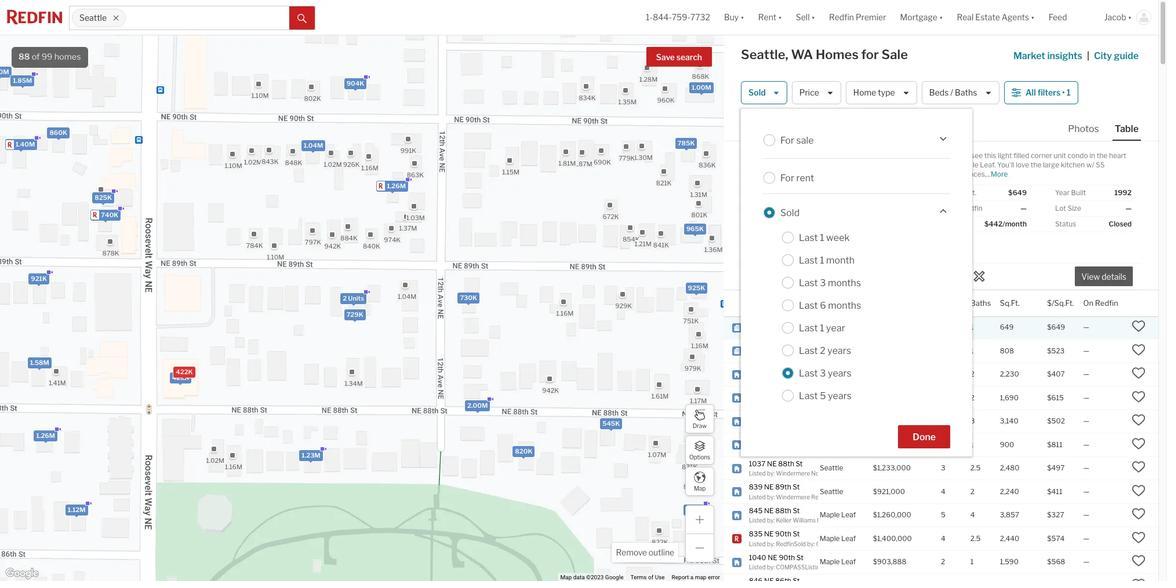 Task type: locate. For each thing, give the bounding box(es) containing it.
for left rent
[[781, 173, 795, 184]]

4 listed from the top
[[749, 400, 766, 407]]

0 vertical spatial real
[[957, 12, 974, 22]]

1 for from the top
[[781, 135, 795, 146]]

ne inside 8607 15th ave ne listed by: windermere real estate co.
[[799, 366, 809, 374]]

listed down 1040
[[749, 564, 766, 571]]

listed down '835'
[[749, 541, 766, 548]]

agent: left fionnuala
[[825, 564, 843, 571]]

ne for 845
[[765, 507, 774, 515]]

90th
[[779, 389, 795, 398], [776, 530, 792, 539], [779, 554, 795, 562]]

lake
[[776, 353, 790, 360], [776, 400, 790, 407]]

redfin left premier
[[830, 12, 855, 22]]

listed for 835
[[749, 541, 766, 548]]

9 listed from the top
[[749, 564, 766, 571]]

1 horizontal spatial 1.26m
[[387, 182, 406, 190]]

for sale
[[781, 135, 814, 146]]

2 vertical spatial 88th
[[776, 507, 792, 515]]

854k
[[623, 236, 640, 244]]

0 horizontal spatial 1.02m
[[206, 457, 225, 465]]

1 vertical spatial sold
[[781, 207, 800, 218]]

windermere inside 1037 ne 88th st listed by: windermere northlake
[[776, 470, 811, 477]]

estate left agents
[[976, 12, 1001, 22]]

3 agent: from the top
[[825, 564, 843, 571]]

on inside button
[[1084, 298, 1094, 308]]

closed
[[1109, 220, 1132, 229]]

3 leaf from the top
[[842, 370, 856, 379]]

1 horizontal spatial 1.04m
[[398, 293, 417, 301]]

condo
[[1068, 151, 1089, 160]]

maple leaf for 845 ne 88th st
[[820, 511, 856, 520]]

0 horizontal spatial on redfin
[[951, 204, 983, 213]]

1 company from the top
[[797, 353, 823, 360]]

ne inside the 1033 ne 90th st listed by: lake & company maple leaf
[[768, 389, 777, 398]]

realty
[[817, 517, 835, 524]]

st inside 1000 ne 88th st #403 listed by: lake & company maple leaf
[[797, 342, 804, 351]]

2 vertical spatial seattle
[[820, 488, 844, 497]]

leaf left o'sullivan
[[842, 558, 856, 567]]

925k
[[688, 284, 706, 293]]

2 leaf from the top
[[842, 347, 856, 356]]

estate inside 8607 15th ave ne listed by: windermere real estate co.
[[825, 376, 843, 383]]

2 & from the top
[[791, 400, 795, 407]]

redfin inside 835 ne 90th st listed by: redfin sold by: compass
[[776, 541, 794, 548]]

2 vertical spatial real
[[812, 494, 824, 501]]

1 horizontal spatial 99
[[741, 121, 752, 131]]

by: inside "1040 ne 90th st listed by: compass listing agent: fionnuala o'sullivan"
[[767, 564, 775, 571]]

agents
[[1002, 12, 1030, 22]]

listed for 1037
[[749, 470, 766, 477]]

market insights | city guide
[[1014, 50, 1139, 61]]

leaf for 8804 roosevelt way ne #302
[[842, 323, 856, 332]]

3 listed from the top
[[749, 376, 766, 383]]

williams
[[793, 517, 816, 524]]

by: for 839
[[767, 494, 775, 501]]

1 vertical spatial 2.5
[[971, 535, 981, 543]]

1 horizontal spatial map
[[694, 485, 706, 492]]

— down 1992
[[1126, 204, 1132, 213]]

ne inside 845 ne 88th st listed by: keller williams realty bothell
[[765, 507, 774, 515]]

1 favorite this home image from the top
[[1132, 343, 1146, 357]]

3 maple leaf from the top
[[820, 511, 856, 520]]

8 listed from the top
[[749, 541, 766, 548]]

1 vertical spatial estate
[[825, 376, 843, 383]]

6 last from the top
[[799, 345, 818, 356]]

compass down roosevelt
[[776, 330, 805, 336]]

last for last 1 week
[[799, 232, 818, 243]]

st inside the 1033 ne 90th st listed by: lake & company maple leaf
[[797, 389, 804, 398]]

listing inside "1040 ne 90th st listed by: compass listing agent: fionnuala o'sullivan"
[[805, 564, 824, 571]]

baths right /
[[956, 88, 978, 98]]

ne inside 835 ne 90th st listed by: redfin sold by: compass
[[765, 530, 774, 539]]

▾ right agents
[[1032, 12, 1035, 22]]

maple down last 3 years
[[820, 394, 840, 403]]

baths down x-out this home image
[[971, 298, 992, 308]]

search
[[677, 52, 703, 62]]

by: down '845 ne 88th st' link
[[767, 517, 775, 524]]

0 vertical spatial 1.26m
[[387, 182, 406, 190]]

remove
[[616, 548, 647, 558]]

estate left midtown
[[825, 494, 843, 501]]

1 vertical spatial listing
[[805, 447, 824, 454]]

0 vertical spatial months
[[828, 278, 862, 289]]

months for last 3 months
[[828, 278, 862, 289]]

ne inside 1000 ne 88th st #403 listed by: lake & company maple leaf
[[768, 342, 778, 351]]

& down 1033 ne 90th st link
[[791, 400, 795, 407]]

2.5 left 2,440
[[971, 535, 981, 543]]

lake down 1000 ne 88th st #403 link
[[776, 353, 790, 360]]

7 listed from the top
[[749, 517, 766, 524]]

3 listing from the top
[[805, 564, 824, 571]]

week
[[827, 232, 850, 243]]

0 vertical spatial of
[[32, 52, 40, 62]]

favorite this home image
[[1132, 320, 1146, 334], [1132, 390, 1146, 404], [1132, 437, 1146, 451], [1132, 484, 1146, 498], [1132, 508, 1146, 522]]

all filters • 1 button
[[1005, 81, 1079, 104]]

ne right 1033
[[768, 389, 777, 398]]

beds / baths
[[930, 88, 978, 98]]

88th down roosevelt
[[780, 342, 796, 351]]

2 2.5 from the top
[[971, 535, 981, 543]]

1040 ne 90th st link
[[749, 554, 810, 563]]

0 vertical spatial map
[[694, 485, 706, 492]]

1 vertical spatial the
[[1031, 161, 1042, 169]]

1 vertical spatial compass
[[817, 541, 846, 548]]

all
[[1026, 88, 1037, 98]]

1.30m
[[634, 154, 653, 162]]

5 listed from the top
[[749, 470, 766, 477]]

8607
[[749, 366, 768, 374]]

real inside 8607 15th ave ne listed by: windermere real estate co.
[[812, 376, 824, 383]]

2 last from the top
[[799, 255, 818, 266]]

1 horizontal spatial 942k
[[543, 387, 559, 395]]

leaf for 1040 ne 90th st
[[842, 558, 856, 567]]

ne right way
[[820, 319, 829, 327]]

draw button
[[686, 405, 715, 434]]

1 vertical spatial 88th
[[779, 460, 795, 468]]

save search
[[656, 52, 703, 62]]

wa
[[792, 47, 813, 62]]

1.34m
[[345, 380, 363, 388]]

1 vertical spatial 1.26m
[[36, 432, 55, 440]]

lake inside 1000 ne 88th st #403 listed by: lake & company maple leaf
[[776, 353, 790, 360]]

by: down 15th
[[767, 376, 775, 383]]

2 left the 2,240
[[971, 488, 975, 497]]

1-
[[646, 12, 653, 22]]

784k
[[246, 242, 263, 250]]

homes
[[816, 47, 859, 62]]

2 listed from the top
[[749, 353, 766, 360]]

2 ▾ from the left
[[779, 12, 782, 22]]

2 listing from the top
[[805, 447, 824, 454]]

leaf.
[[980, 161, 996, 169]]

o'sullivan
[[872, 564, 898, 571]]

4 right $921,000
[[941, 488, 946, 497]]

88th for 1037
[[779, 460, 795, 468]]

88
[[19, 52, 30, 62]]

1.41m
[[49, 380, 66, 388]]

3 up "6"
[[820, 278, 826, 289]]

1 leaf from the top
[[842, 323, 856, 332]]

save search button
[[647, 47, 712, 67]]

the up ss
[[1097, 151, 1108, 160]]

1 vertical spatial of
[[951, 161, 958, 169]]

0 vertical spatial lake
[[776, 353, 790, 360]]

by:
[[767, 330, 775, 336], [767, 353, 775, 360], [767, 376, 775, 383], [767, 400, 775, 407], [767, 470, 775, 477], [767, 494, 775, 501], [767, 517, 775, 524], [767, 541, 775, 548], [808, 541, 815, 548], [767, 564, 775, 571]]

2 for from the top
[[781, 173, 795, 184]]

price
[[800, 88, 820, 98]]

home
[[854, 88, 877, 98]]

0 vertical spatial estate
[[976, 12, 1001, 22]]

1.04m
[[304, 142, 323, 150], [398, 293, 417, 301]]

1 horizontal spatial on redfin
[[1084, 298, 1119, 308]]

the down "corner" on the top of the page
[[1031, 161, 1042, 169]]

last for last 3 years
[[799, 368, 818, 379]]

None search field
[[126, 6, 289, 30]]

by: inside 8607 15th ave ne listed by: windermere real estate co.
[[767, 376, 775, 383]]

windermere for 89th
[[776, 494, 811, 501]]

st down 835 ne 90th st listed by: redfin sold by: compass
[[797, 554, 804, 562]]

compass up "1040 ne 90th st listed by: compass listing agent: fionnuala o'sullivan"
[[817, 541, 846, 548]]

4 maple leaf from the top
[[820, 535, 856, 543]]

windermere up 89th
[[776, 470, 811, 477]]

1 agent: from the top
[[825, 330, 843, 336]]

$649
[[1009, 189, 1027, 197], [1048, 323, 1066, 332]]

by: inside 1000 ne 88th st #403 listed by: lake & company maple leaf
[[767, 353, 775, 360]]

88 of 99 homes
[[19, 52, 81, 62]]

&
[[791, 353, 795, 360], [791, 400, 795, 407]]

leaf down bothell
[[842, 535, 856, 543]]

year
[[1056, 189, 1070, 197]]

5 down last 3 years
[[820, 391, 826, 402]]

submit search image
[[298, 14, 307, 23]]

ne for 1037
[[768, 460, 777, 468]]

ne inside "1040 ne 90th st listed by: compass listing agent: fionnuala o'sullivan"
[[768, 554, 778, 562]]

company down 8607 15th ave ne listed by: windermere real estate co.
[[797, 400, 823, 407]]

$442/month
[[985, 220, 1027, 229]]

heading
[[747, 256, 841, 287]]

5 maple leaf from the top
[[820, 558, 856, 567]]

90th inside the 1033 ne 90th st listed by: lake & company maple leaf
[[779, 389, 795, 398]]

redfin inside button
[[1096, 298, 1119, 308]]

2 vertical spatial of
[[649, 575, 654, 581]]

797k
[[305, 239, 321, 247]]

listed inside 835 ne 90th st listed by: redfin sold by: compass
[[749, 541, 766, 548]]

1 lake from the top
[[776, 353, 790, 360]]

months
[[828, 278, 862, 289], [829, 300, 862, 311]]

estate
[[976, 12, 1001, 22], [825, 376, 843, 383], [825, 494, 843, 501]]

0 vertical spatial 4
[[941, 488, 946, 497]]

by: down 839 ne 89th st link
[[767, 494, 775, 501]]

1.26m down 991k
[[387, 182, 406, 190]]

0 vertical spatial 1.10m
[[251, 91, 269, 99]]

st for 839
[[793, 483, 800, 492]]

real estate agents ▾ button
[[950, 0, 1042, 35]]

2.5 for 2,440
[[971, 535, 981, 543]]

listing down way
[[805, 330, 824, 336]]

of right 88 on the left top of page
[[32, 52, 40, 62]]

ne inside 839 ne 89th st listed by: windermere real estate midtown
[[765, 483, 774, 492]]

listed inside 1037 ne 88th st listed by: windermere northlake
[[749, 470, 766, 477]]

1 horizontal spatial on
[[1084, 298, 1094, 308]]

4 last from the top
[[799, 300, 818, 311]]

▾ right mortgage at the top right of page
[[940, 12, 944, 22]]

photos button
[[1066, 123, 1113, 140]]

& down 1000 ne 88th st #403 link
[[791, 353, 795, 360]]

come
[[951, 151, 970, 160]]

agent: down #302
[[825, 330, 843, 336]]

map inside button
[[694, 485, 706, 492]]

st inside 839 ne 89th st listed by: windermere real estate midtown
[[793, 483, 800, 492]]

ne right 1000
[[768, 342, 778, 351]]

leaf for 835 ne 90th st
[[842, 535, 856, 543]]

real estate agents ▾ link
[[957, 0, 1035, 35]]

by: inside 1037 ne 88th st listed by: windermere northlake
[[767, 470, 775, 477]]

88th inside 1037 ne 88th st listed by: windermere northlake
[[779, 460, 795, 468]]

st for 1000
[[797, 342, 804, 351]]

the
[[1097, 151, 1108, 160], [1031, 161, 1042, 169]]

0 vertical spatial for
[[781, 135, 795, 146]]

city
[[1095, 50, 1113, 61]]

sold inside sold button
[[749, 88, 766, 98]]

by: down 8804
[[767, 330, 775, 336]]

of down come at the right of the page
[[951, 161, 958, 169]]

map for map
[[694, 485, 706, 492]]

8 last from the top
[[799, 391, 818, 402]]

5
[[820, 391, 826, 402], [941, 417, 946, 426], [941, 511, 946, 520]]

redfin down view details
[[1096, 298, 1119, 308]]

▾ right the 'jacob'
[[1129, 12, 1132, 22]]

1 horizontal spatial 1.02m
[[244, 159, 262, 167]]

st inside 1037 ne 88th st listed by: windermere northlake
[[796, 460, 803, 468]]

st inside 845 ne 88th st listed by: keller williams realty bothell
[[793, 507, 800, 515]]

1 vertical spatial on redfin
[[1084, 298, 1119, 308]]

7 last from the top
[[799, 368, 818, 379]]

windermere inside 839 ne 89th st listed by: windermere real estate midtown
[[776, 494, 811, 501]]

st for 845
[[793, 507, 800, 515]]

$574
[[1048, 535, 1065, 543]]

by: for 1033
[[767, 400, 775, 407]]

real for 2
[[812, 376, 824, 383]]

roosevelt
[[769, 319, 802, 327]]

2 vertical spatial 4
[[941, 535, 946, 543]]

3 favorite this home image from the top
[[1132, 414, 1146, 428]]

0 vertical spatial sold
[[749, 88, 766, 98]]

3 ▾ from the left
[[812, 12, 816, 22]]

maple leaf for 8804 roosevelt way ne #302
[[820, 323, 856, 332]]

leaf down the co.
[[842, 394, 856, 403]]

1.36m
[[705, 246, 723, 254]]

0 vertical spatial agent:
[[825, 330, 843, 336]]

2 vertical spatial compass
[[776, 564, 805, 571]]

1 vertical spatial 90th
[[776, 530, 792, 539]]

seattle for 839 ne 89th st
[[820, 488, 844, 497]]

of for use
[[649, 575, 654, 581]]

5 last from the top
[[799, 323, 818, 334]]

2 vertical spatial listing
[[805, 564, 824, 571]]

by: for 835
[[767, 541, 775, 548]]

0 horizontal spatial map
[[561, 575, 572, 581]]

windermere inside 8607 15th ave ne listed by: windermere real estate co.
[[776, 376, 811, 383]]

0 vertical spatial baths
[[956, 88, 978, 98]]

991k
[[401, 147, 417, 155]]

0 vertical spatial 88th
[[780, 342, 796, 351]]

1 last from the top
[[799, 232, 818, 243]]

on redfin down view details
[[1084, 298, 1119, 308]]

sold down seattle,
[[749, 88, 766, 98]]

windermere for 88th
[[776, 470, 811, 477]]

4 ▾ from the left
[[940, 12, 944, 22]]

compass inside 8804 roosevelt way ne #302 listed by: compass listing agent: jared holland
[[776, 330, 805, 336]]

ne for 1040
[[768, 554, 778, 562]]

0 vertical spatial on
[[951, 204, 960, 213]]

previous button image
[[752, 207, 764, 218]]

— right $327
[[1084, 511, 1090, 520]]

1 & from the top
[[791, 353, 795, 360]]

lot
[[1056, 204, 1067, 213]]

6 ▾ from the left
[[1129, 12, 1132, 22]]

— right '$811'
[[1084, 441, 1090, 450]]

sold down 835 ne 90th st link
[[794, 541, 806, 548]]

4 leaf from the top
[[842, 394, 856, 403]]

estate inside 839 ne 89th st listed by: windermere real estate midtown
[[825, 494, 843, 501]]

months up #302
[[829, 300, 862, 311]]

listed inside 8607 15th ave ne listed by: windermere real estate co.
[[749, 376, 766, 383]]

2 vertical spatial years
[[828, 391, 852, 402]]

last 3 years
[[799, 368, 852, 379]]

▾ right "rent"
[[779, 12, 782, 22]]

808
[[1001, 347, 1015, 356]]

1037 ne 88th st listed by: windermere northlake
[[749, 460, 839, 477]]

st for 1040
[[797, 554, 804, 562]]

▾ right buy
[[741, 12, 745, 22]]

88th up 89th
[[779, 460, 795, 468]]

a
[[691, 575, 694, 581]]

estate inside dropdown button
[[976, 12, 1001, 22]]

maple leaf for 8607 15th ave ne
[[820, 370, 856, 379]]

market
[[1014, 50, 1046, 61]]

3 down the done button
[[941, 464, 946, 473]]

favorite button checkbox
[[919, 144, 939, 164]]

company inside 1000 ne 88th st #403 listed by: lake & company maple leaf
[[797, 353, 823, 360]]

by: down 835 ne 90th st link
[[767, 541, 775, 548]]

0 vertical spatial windermere
[[776, 376, 811, 383]]

on down $/sq.
[[951, 204, 960, 213]]

report a map error link
[[672, 575, 720, 581]]

by: inside 8804 roosevelt way ne #302 listed by: compass listing agent: jared holland
[[767, 330, 775, 336]]

maple right williams
[[820, 511, 840, 520]]

99 down sold button
[[741, 121, 752, 131]]

1.04m right units
[[398, 293, 417, 301]]

st inside 835 ne 90th st listed by: redfin sold by: compass
[[793, 530, 800, 539]]

0 vertical spatial 1.04m
[[304, 142, 323, 150]]

1 vertical spatial $649
[[1048, 323, 1066, 332]]

5 right $1,260,000
[[941, 511, 946, 520]]

99 left homes
[[42, 52, 53, 62]]

estate for 2
[[825, 376, 843, 383]]

maple inside 1000 ne 88th st #403 listed by: lake & company maple leaf
[[820, 347, 840, 356]]

$730,000
[[873, 441, 907, 450]]

st right 89th
[[793, 483, 800, 492]]

1 listing from the top
[[805, 330, 824, 336]]

1 ▾ from the left
[[741, 12, 745, 22]]

1 vertical spatial &
[[791, 400, 795, 407]]

88th inside 1000 ne 88th st #403 listed by: lake & company maple leaf
[[780, 342, 796, 351]]

3 last from the top
[[799, 278, 818, 289]]

90th for 835
[[776, 530, 792, 539]]

$/sq.
[[951, 189, 967, 197]]

0 horizontal spatial of
[[32, 52, 40, 62]]

2 vertical spatial sold
[[794, 541, 806, 548]]

maple up last 3 years
[[820, 347, 840, 356]]

real up last 5 years
[[812, 376, 824, 383]]

sq.ft.
[[1001, 298, 1020, 308]]

1 windermere from the top
[[776, 376, 811, 383]]

2.5 left 2,480
[[971, 464, 981, 473]]

2 agent: from the top
[[825, 447, 843, 454]]

2 vertical spatial windermere
[[776, 494, 811, 501]]

seattle down 'listing agent: christine constantini'
[[820, 464, 844, 473]]

1 vertical spatial agent:
[[825, 447, 843, 454]]

maple inside come see this light filled corner unit condo in the heart of maple leaf. you'll love the large kitchen w/ ss appliances,...
[[959, 161, 979, 169]]

listed for 839
[[749, 494, 766, 501]]

1.28m
[[640, 75, 658, 83]]

compass down 1040 ne 90th st link at the bottom
[[776, 564, 805, 571]]

1 vertical spatial 5
[[941, 417, 946, 426]]

90th inside 835 ne 90th st listed by: redfin sold by: compass
[[776, 530, 792, 539]]

2 maple leaf from the top
[[820, 370, 856, 379]]

1.35m
[[619, 98, 637, 106]]

974k
[[384, 236, 401, 244]]

1 vertical spatial on
[[1084, 298, 1094, 308]]

1 inside all filters • 1 button
[[1067, 88, 1071, 98]]

last for last 1 month
[[799, 255, 818, 266]]

6 leaf from the top
[[842, 535, 856, 543]]

maple
[[959, 161, 979, 169], [820, 323, 840, 332], [820, 347, 840, 356], [820, 370, 840, 379], [820, 394, 840, 403], [820, 511, 840, 520], [820, 535, 840, 543], [820, 558, 840, 567]]

real
[[957, 12, 974, 22], [812, 376, 824, 383], [812, 494, 824, 501]]

& inside 1000 ne 88th st #403 listed by: lake & company maple leaf
[[791, 353, 795, 360]]

0 vertical spatial 942k
[[325, 242, 341, 251]]

ne right 845
[[765, 507, 774, 515]]

leaf down the "jared"
[[842, 347, 856, 356]]

▾ for mortgage ▾
[[940, 12, 944, 22]]

1 vertical spatial months
[[829, 300, 862, 311]]

7 leaf from the top
[[842, 558, 856, 567]]

0 vertical spatial 2.5
[[971, 464, 981, 473]]

on redfin down $/sq. ft.
[[951, 204, 983, 213]]

leaf up last 5 years
[[842, 370, 856, 379]]

1.07m
[[648, 451, 667, 460]]

x-out this home image
[[973, 270, 987, 284]]

0 vertical spatial $649
[[1009, 189, 1027, 197]]

listed inside "1040 ne 90th st listed by: compass listing agent: fionnuala o'sullivan"
[[749, 564, 766, 571]]

corner
[[1031, 151, 1053, 160]]

listed inside 839 ne 89th st listed by: windermere real estate midtown
[[749, 494, 766, 501]]

premier
[[856, 12, 887, 22]]

1-844-759-7732 link
[[646, 12, 711, 22]]

listed down 839
[[749, 494, 766, 501]]

by: inside 845 ne 88th st listed by: keller williams realty bothell
[[767, 517, 775, 524]]

5 leaf from the top
[[842, 511, 856, 520]]

by: up "1040 ne 90th st listed by: compass listing agent: fionnuala o'sullivan"
[[808, 541, 815, 548]]

st down williams
[[793, 530, 800, 539]]

90th inside "1040 ne 90th st listed by: compass listing agent: fionnuala o'sullivan"
[[779, 554, 795, 562]]

ne inside 1037 ne 88th st listed by: windermere northlake
[[768, 460, 777, 468]]

$497
[[1048, 464, 1065, 473]]

1 vertical spatial 863k
[[684, 483, 701, 491]]

last 6 months
[[799, 300, 862, 311]]

by: inside 839 ne 89th st listed by: windermere real estate midtown
[[767, 494, 775, 501]]

1 vertical spatial company
[[797, 400, 823, 407]]

redfin premier button
[[823, 0, 894, 35]]

listed inside 845 ne 88th st listed by: keller williams realty bothell
[[749, 517, 766, 524]]

listed inside 8804 roosevelt way ne #302 listed by: compass listing agent: jared holland
[[749, 330, 766, 336]]

1 listed from the top
[[749, 330, 766, 336]]

0 vertical spatial 863k
[[407, 171, 424, 179]]

seattle left remove seattle image
[[79, 13, 107, 23]]

88th inside 845 ne 88th st listed by: keller williams realty bothell
[[776, 507, 792, 515]]

4 right the $1,400,000
[[941, 535, 946, 543]]

compass inside "1040 ne 90th st listed by: compass listing agent: fionnuala o'sullivan"
[[776, 564, 805, 571]]

0 vertical spatial listing
[[805, 330, 824, 336]]

listed inside the 1033 ne 90th st listed by: lake & company maple leaf
[[749, 400, 766, 407]]

rent ▾ button
[[759, 0, 782, 35]]

sell ▾ button
[[789, 0, 823, 35]]

0 horizontal spatial 99
[[42, 52, 53, 62]]

1 maple leaf from the top
[[820, 323, 856, 332]]

estate for $921,000
[[825, 494, 843, 501]]

dialog
[[741, 109, 973, 457]]

2 windermere from the top
[[776, 470, 811, 477]]

1 vertical spatial map
[[561, 575, 572, 581]]

2 vertical spatial 90th
[[779, 554, 795, 562]]

0 vertical spatial company
[[797, 353, 823, 360]]

2 vertical spatial 5
[[941, 511, 946, 520]]

listed down 845
[[749, 517, 766, 524]]

0 vertical spatial &
[[791, 353, 795, 360]]

2 vertical spatial agent:
[[825, 564, 843, 571]]

▾ for sell ▾
[[812, 12, 816, 22]]

8607 15th ave ne listed by: windermere real estate co.
[[749, 366, 852, 383]]

0 horizontal spatial on
[[951, 204, 960, 213]]

real inside 839 ne 89th st listed by: windermere real estate midtown
[[812, 494, 824, 501]]

3 windermere from the top
[[776, 494, 811, 501]]

listed down 1037
[[749, 470, 766, 477]]

$1,400,000
[[873, 535, 912, 543]]

agent: inside "1040 ne 90th st listed by: compass listing agent: fionnuala o'sullivan"
[[825, 564, 843, 571]]

listing down 835 ne 90th st listed by: redfin sold by: compass
[[805, 564, 824, 571]]

1 horizontal spatial the
[[1097, 151, 1108, 160]]

0 vertical spatial 99
[[42, 52, 53, 62]]

5 right $1,575,000
[[941, 417, 946, 426]]

love
[[1016, 161, 1030, 169]]

google image
[[3, 567, 41, 582]]

0 vertical spatial 90th
[[779, 389, 795, 398]]

863k
[[407, 171, 424, 179], [684, 483, 701, 491]]

by: up 15th
[[767, 353, 775, 360]]

real for $921,000
[[812, 494, 824, 501]]

real right mortgage ▾
[[957, 12, 974, 22]]

lake down 1033 ne 90th st link
[[776, 400, 790, 407]]

remove outline button
[[612, 544, 679, 563]]

w/
[[1087, 161, 1095, 169]]

favorite this home image
[[1132, 343, 1146, 357], [1132, 367, 1146, 381], [1132, 414, 1146, 428], [1132, 461, 1146, 475], [1132, 531, 1146, 545], [1132, 555, 1146, 569], [1132, 578, 1146, 582]]

▾ for rent ▾
[[779, 12, 782, 22]]

last for last 3 months
[[799, 278, 818, 289]]

2 vertical spatial estate
[[825, 494, 843, 501]]

0 horizontal spatial 942k
[[325, 242, 341, 251]]

90th down the keller
[[776, 530, 792, 539]]

st inside "1040 ne 90th st listed by: compass listing agent: fionnuala o'sullivan"
[[797, 554, 804, 562]]

by: inside the 1033 ne 90th st listed by: lake & company maple leaf
[[767, 400, 775, 407]]

agent: left christine
[[825, 447, 843, 454]]

2 company from the top
[[797, 400, 823, 407]]

1 vertical spatial seattle
[[820, 464, 844, 473]]

1 left week
[[820, 232, 825, 243]]

2 lake from the top
[[776, 400, 790, 407]]

1 horizontal spatial of
[[649, 575, 654, 581]]

6 listed from the top
[[749, 494, 766, 501]]

3 favorite this home image from the top
[[1132, 437, 1146, 451]]

0 vertical spatial the
[[1097, 151, 1108, 160]]

1 vertical spatial years
[[828, 368, 852, 379]]

1 2.5 from the top
[[971, 464, 981, 473]]

1 vertical spatial lake
[[776, 400, 790, 407]]

1 vertical spatial 1.04m
[[398, 293, 417, 301]]

1000 ne 88th st #403 link
[[749, 342, 824, 352]]

maple leaf for 835 ne 90th st
[[820, 535, 856, 543]]

$649 up $523
[[1048, 323, 1066, 332]]

1 vertical spatial for
[[781, 173, 795, 184]]



Task type: vqa. For each thing, say whether or not it's contained in the screenshot.
Leaf associated with 835 NE 90th St
yes



Task type: describe. For each thing, give the bounding box(es) containing it.
2 right $903,888
[[941, 558, 946, 567]]

1 vertical spatial 942k
[[543, 387, 559, 395]]

0 vertical spatial on redfin
[[951, 204, 983, 213]]

leaf for 8607 15th ave ne
[[842, 370, 856, 379]]

windermere for ave
[[776, 376, 811, 383]]

1.81m
[[559, 159, 576, 167]]

st for 835
[[793, 530, 800, 539]]

city guide link
[[1095, 49, 1142, 63]]

more link
[[991, 170, 1008, 179]]

view details button
[[1076, 267, 1134, 287]]

maple left fionnuala
[[820, 558, 840, 567]]

last for last 2 years
[[799, 345, 818, 356]]

ne for 835
[[765, 530, 774, 539]]

light
[[998, 151, 1013, 160]]

15th
[[769, 366, 784, 374]]

1 down the baths button
[[971, 323, 974, 332]]

ss
[[1096, 161, 1105, 169]]

last 5 years
[[799, 391, 852, 402]]

by: for 8607
[[767, 376, 775, 383]]

— right "$411"
[[1084, 488, 1090, 497]]

2.00m
[[468, 402, 488, 410]]

last 1 week
[[799, 232, 850, 243]]

5 favorite this home image from the top
[[1132, 531, 1146, 545]]

— right $502
[[1084, 417, 1090, 426]]

for for for sale
[[781, 135, 795, 146]]

insights
[[1048, 50, 1083, 61]]

1000
[[749, 342, 767, 351]]

1.23m
[[302, 452, 321, 460]]

mortgage ▾ button
[[894, 0, 950, 35]]

1 favorite this home image from the top
[[1132, 320, 1146, 334]]

built
[[1072, 189, 1087, 197]]

779k
[[619, 154, 635, 163]]

0 horizontal spatial $649
[[1009, 189, 1027, 197]]

$615
[[1048, 394, 1064, 403]]

90th for 1033
[[779, 389, 795, 398]]

1 right way
[[820, 323, 825, 334]]

2 vertical spatial 1.10m
[[267, 254, 284, 262]]

1033 ne 90th st link
[[749, 389, 810, 399]]

2,240
[[1001, 488, 1020, 497]]

802k
[[304, 94, 321, 103]]

545k
[[603, 420, 620, 428]]

for rent
[[781, 173, 815, 184]]

maple right way
[[820, 323, 840, 332]]

— down on redfin button
[[1084, 323, 1090, 332]]

years for last 2 years
[[828, 345, 852, 356]]

1 horizontal spatial 863k
[[684, 483, 701, 491]]

filled
[[1014, 151, 1030, 160]]

1033 ne 90th st listed by: lake & company maple leaf
[[749, 389, 856, 407]]

$1,575,000
[[873, 417, 912, 426]]

0 vertical spatial seattle
[[79, 13, 107, 23]]

months for last 6 months
[[829, 300, 862, 311]]

ne for 1000
[[768, 342, 778, 351]]

6 favorite this home image from the top
[[1132, 555, 1146, 569]]

1 vertical spatial 99
[[741, 121, 752, 131]]

sell
[[796, 12, 810, 22]]

sq.ft. button
[[1001, 291, 1020, 317]]

real inside dropdown button
[[957, 12, 974, 22]]

1.40m
[[15, 140, 35, 149]]

0 horizontal spatial the
[[1031, 161, 1042, 169]]

listed for 8607
[[749, 376, 766, 383]]

841k
[[654, 242, 669, 250]]

2.5 for 2,480
[[971, 464, 981, 473]]

of inside come see this light filled corner unit condo in the heart of maple leaf. you'll love the large kitchen w/ ss appliances,...
[[951, 161, 958, 169]]

map for map data ©2023 google
[[561, 575, 572, 581]]

dialog containing for sale
[[741, 109, 973, 457]]

730k
[[460, 294, 477, 302]]

1992
[[1115, 189, 1132, 197]]

ave
[[785, 366, 797, 374]]

come see this light filled corner unit condo in the heart of maple leaf. you'll love the large kitchen w/ ss appliances,...
[[951, 151, 1127, 179]]

last for last 6 months
[[799, 300, 818, 311]]

3 down last 2 years
[[820, 368, 826, 379]]

seattle for 1037 ne 88th st
[[820, 464, 844, 473]]

sold inside 835 ne 90th st listed by: redfin sold by: compass
[[794, 541, 806, 548]]

for for for rent
[[781, 173, 795, 184]]

1 left 808 on the bottom right of the page
[[971, 347, 974, 356]]

company inside the 1033 ne 90th st listed by: lake & company maple leaf
[[797, 400, 823, 407]]

market insights link
[[1014, 38, 1083, 63]]

table
[[1115, 124, 1139, 135]]

type
[[878, 88, 896, 98]]

baths inside button
[[956, 88, 978, 98]]

last 2 years
[[799, 345, 852, 356]]

— right $615
[[1084, 394, 1090, 403]]

listed for 1040
[[749, 564, 766, 571]]

$327
[[1048, 511, 1065, 520]]

▾ for buy ▾
[[741, 12, 745, 22]]

agent: inside 8804 roosevelt way ne #302 listed by: compass listing agent: jared holland
[[825, 330, 843, 336]]

leaf inside the 1033 ne 90th st listed by: lake & company maple leaf
[[842, 394, 856, 403]]

listed for 845
[[749, 517, 766, 524]]

1 vertical spatial 4
[[971, 511, 976, 520]]

1 left 900
[[971, 441, 974, 450]]

1 vertical spatial 1.10m
[[225, 162, 242, 170]]

— right the $407
[[1084, 370, 1090, 379]]

last for last 5 years
[[799, 391, 818, 402]]

834k
[[579, 94, 596, 102]]

st for 1037
[[796, 460, 803, 468]]

5 ▾ from the left
[[1032, 12, 1035, 22]]

years for last 5 years
[[828, 391, 852, 402]]

feed button
[[1042, 0, 1098, 35]]

home type
[[854, 88, 896, 98]]

maple down realty
[[820, 535, 840, 543]]

/
[[951, 88, 954, 98]]

ne for 1033
[[768, 389, 777, 398]]

— up $442/month
[[1021, 204, 1027, 213]]

sale
[[882, 47, 908, 62]]

of for 99
[[32, 52, 40, 62]]

1.58m
[[30, 359, 49, 367]]

4 favorite this home image from the top
[[1132, 461, 1146, 475]]

4 for 2.5
[[941, 535, 946, 543]]

st for 1033
[[797, 389, 804, 398]]

baths button
[[971, 291, 992, 317]]

1 horizontal spatial $649
[[1048, 323, 1066, 332]]

constantini
[[870, 447, 901, 454]]

3 left 3,140
[[971, 417, 975, 426]]

926k
[[343, 160, 360, 169]]

options button
[[686, 436, 715, 465]]

2,230
[[1001, 370, 1020, 379]]

for
[[862, 47, 879, 62]]

last for last 1 year
[[799, 323, 818, 334]]

$1,260,000
[[873, 511, 912, 520]]

$/sq. ft.
[[951, 189, 977, 197]]

88th for 1000
[[780, 342, 796, 351]]

sell ▾ button
[[796, 0, 816, 35]]

draw
[[693, 423, 707, 430]]

831k
[[682, 464, 698, 472]]

4 for 2
[[941, 488, 946, 497]]

compass inside 835 ne 90th st listed by: redfin sold by: compass
[[817, 541, 846, 548]]

88th for 845
[[776, 507, 792, 515]]

2,440
[[1001, 535, 1020, 543]]

view details link
[[1076, 266, 1134, 287]]

bothell
[[836, 517, 855, 524]]

801k
[[692, 211, 708, 219]]

ne inside 8804 roosevelt way ne #302 listed by: compass listing agent: jared holland
[[820, 319, 829, 327]]

1 left month
[[820, 255, 825, 266]]

favorite button image
[[919, 144, 939, 164]]

map
[[695, 575, 707, 581]]

listing inside 8804 roosevelt way ne #302 listed by: compass listing agent: jared holland
[[805, 330, 824, 336]]

845 ne 88th st listed by: keller williams realty bothell
[[749, 507, 855, 524]]

$/sq.ft. button
[[1048, 291, 1075, 317]]

this
[[985, 151, 997, 160]]

remove seattle image
[[112, 15, 119, 21]]

0 horizontal spatial 863k
[[407, 171, 424, 179]]

0 horizontal spatial 1.26m
[[36, 432, 55, 440]]

remove outline
[[616, 548, 675, 558]]

ne for 839
[[765, 483, 774, 492]]

— right $568
[[1084, 558, 1090, 567]]

2 horizontal spatial 1.02m
[[324, 161, 342, 169]]

maple inside the 1033 ne 90th st listed by: lake & company maple leaf
[[820, 394, 840, 403]]

listed inside 1000 ne 88th st #403 listed by: lake & company maple leaf
[[749, 353, 766, 360]]

lake inside the 1033 ne 90th st listed by: lake & company maple leaf
[[776, 400, 790, 407]]

report a map error
[[672, 575, 720, 581]]

photo of 8804 roosevelt way ne #302, seattle, wa 98115 image
[[741, 142, 942, 290]]

leaf for 845 ne 88th st
[[842, 511, 856, 520]]

by: for 1040
[[767, 564, 775, 571]]

jared
[[844, 330, 859, 336]]

leaf inside 1000 ne 88th st #403 listed by: lake & company maple leaf
[[842, 347, 856, 356]]

835 ne 90th st listed by: redfin sold by: compass
[[749, 530, 846, 548]]

2 left 1,690
[[971, 394, 975, 403]]

in
[[1090, 151, 1096, 160]]

error
[[708, 575, 720, 581]]

map region
[[0, 0, 737, 582]]

825k
[[95, 194, 112, 202]]

listing agent: christine constantini
[[805, 447, 901, 454]]

7 favorite this home image from the top
[[1132, 578, 1146, 582]]

by: for 845
[[767, 517, 775, 524]]

years for last 3 years
[[828, 368, 852, 379]]

2 left the 2,230
[[971, 370, 975, 379]]

filters
[[1038, 88, 1061, 98]]

holland
[[860, 330, 881, 336]]

5 favorite this home image from the top
[[1132, 508, 1146, 522]]

year built
[[1056, 189, 1087, 197]]

maple leaf for 1040 ne 90th st
[[820, 558, 856, 567]]

1 left the 1,590
[[971, 558, 974, 567]]

redfin inside button
[[830, 12, 855, 22]]

2 favorite this home image from the top
[[1132, 390, 1146, 404]]

1.37m
[[399, 224, 417, 233]]

1.00m
[[692, 83, 712, 92]]

835 ne 90th st link
[[749, 530, 810, 540]]

4 favorite this home image from the top
[[1132, 484, 1146, 498]]

2 inside map region
[[343, 294, 347, 303]]

90th for 1040
[[779, 554, 795, 562]]

— right $523
[[1084, 347, 1090, 356]]

3,140
[[1001, 417, 1019, 426]]

0 horizontal spatial 1.04m
[[304, 142, 323, 150]]

1 vertical spatial baths
[[971, 298, 992, 308]]

listed for 1033
[[749, 400, 766, 407]]

1.03m
[[407, 214, 425, 222]]

by: for 1037
[[767, 470, 775, 477]]

2 favorite this home image from the top
[[1132, 367, 1146, 381]]

you'll
[[998, 161, 1015, 169]]

921k
[[31, 275, 47, 283]]

christine
[[844, 447, 869, 454]]

0 vertical spatial 5
[[820, 391, 826, 402]]

maple left the co.
[[820, 370, 840, 379]]

2 right done
[[941, 441, 946, 450]]

▾ for jacob ▾
[[1129, 12, 1132, 22]]

redfin down ft.
[[962, 204, 983, 213]]

1.21m
[[635, 240, 652, 248]]

2 down last 1 year
[[820, 345, 826, 356]]

1037
[[749, 460, 766, 468]]

884k
[[341, 234, 358, 242]]

422k
[[176, 368, 193, 376]]

649
[[1001, 323, 1014, 332]]

6
[[820, 300, 827, 311]]

— right $497
[[1084, 464, 1090, 473]]

— right $574
[[1084, 535, 1090, 543]]

& inside the 1033 ne 90th st listed by: lake & company maple leaf
[[791, 400, 795, 407]]



